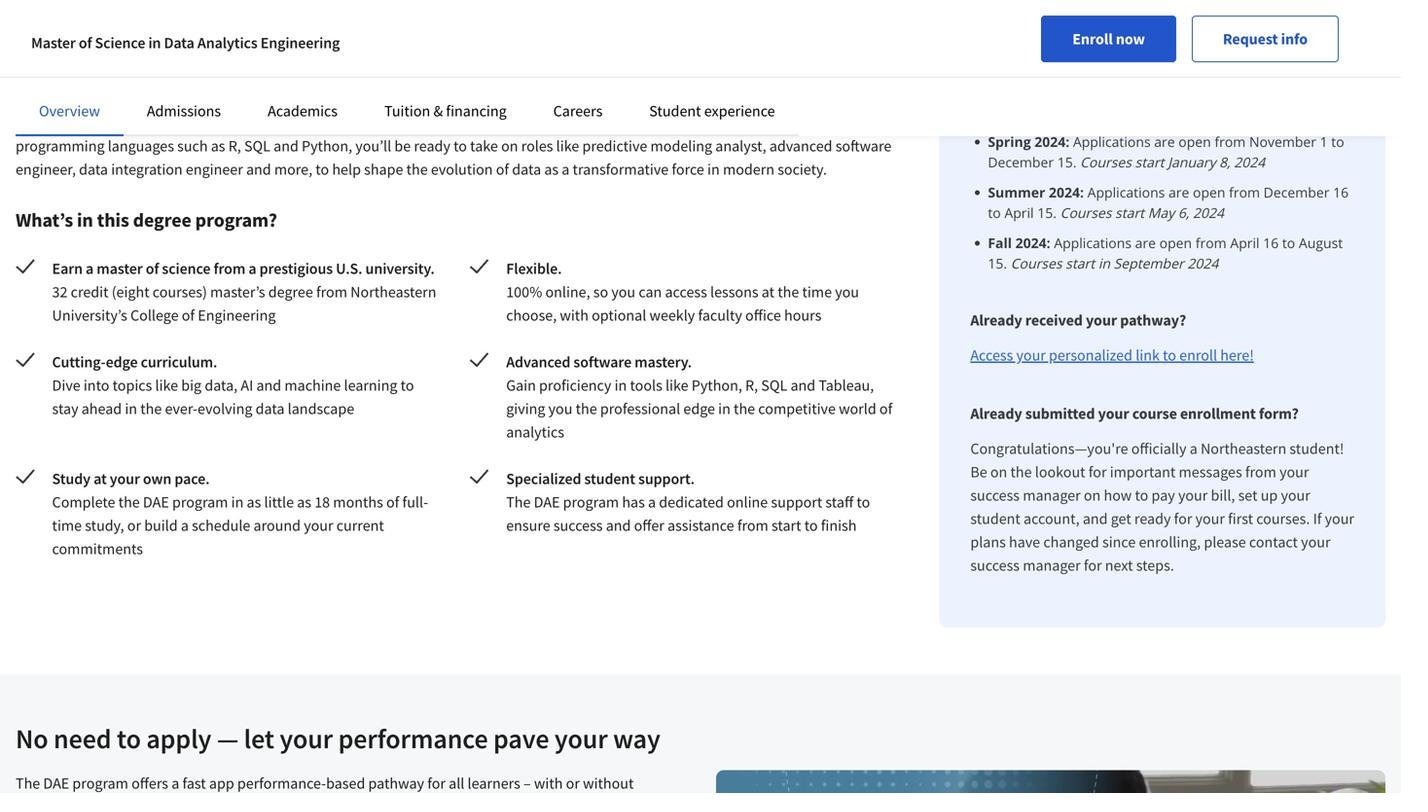 Task type: describe. For each thing, give the bounding box(es) containing it.
—
[[217, 722, 239, 756]]

18
[[315, 492, 330, 512]]

around
[[254, 516, 301, 535]]

current
[[336, 516, 384, 535]]

list item containing spring 2024:
[[988, 131, 1355, 172]]

congratulations—you're officially a northeastern student! be on the lookout for important messages from your success manager on how to pay your bill, set up your student account, and get ready for your first courses. if your plans have changed since enrolling, please contact your success manager for next steps.
[[971, 439, 1355, 575]]

2 vertical spatial success
[[971, 556, 1020, 575]]

program?
[[195, 208, 277, 232]]

essential
[[163, 113, 220, 132]]

submitted
[[1025, 404, 1095, 423]]

december inside 'applications are open from december 16 to april 15.'
[[1264, 183, 1330, 201]]

the left skills
[[395, 64, 417, 84]]

specialized
[[506, 469, 581, 489]]

your right let
[[280, 722, 333, 756]]

here!
[[1221, 345, 1254, 365]]

a inside study at your own pace. complete the dae program in as little as 18 months of full- time study,  or build a schedule around your current commitments
[[181, 516, 189, 535]]

already for already received your pathway?
[[971, 310, 1022, 330]]

1 vertical spatial this
[[97, 208, 129, 232]]

you down new
[[368, 64, 392, 84]]

be
[[395, 136, 411, 156]]

december inside applications are open from november 1 to december 15.
[[988, 153, 1054, 171]]

once you've mastered essential data analytics techniques such as data normalization and data mapping, and become proficient in multiple programming languages such as r, sql and python, you'll be ready to take on roles like predictive modeling analyst, advanced software engineer, data integration engineer and more, to help shape the evolution of data as a transformative force in modern society.
[[16, 113, 915, 179]]

6,
[[1178, 203, 1189, 222]]

so
[[593, 282, 608, 302]]

first
[[1228, 509, 1253, 528]]

ahead
[[81, 399, 122, 418]]

upcoming dates:
[[971, 8, 1085, 27]]

be
[[971, 462, 987, 482]]

you right immerse
[[658, 41, 682, 60]]

and left more,
[[246, 160, 271, 179]]

complete
[[52, 492, 115, 512]]

python, inside advanced software mastery. gain proficiency in tools like python, r, sql and tableau, giving you the professional edge  in the competitive world of analytics
[[692, 376, 742, 395]]

your up personalized
[[1086, 310, 1117, 330]]

the inside study at your own pace. complete the dae program in as little as 18 months of full- time study,  or build a schedule around your current commitments
[[118, 492, 140, 512]]

of inside once you've mastered essential data analytics techniques such as data normalization and data mapping, and become proficient in multiple programming languages such as r, sql and python, you'll be ready to take on roles like predictive modeling analyst, advanced software engineer, data integration engineer and more, to help shape the evolution of data as a transformative force in modern society.
[[496, 160, 509, 179]]

in left tools
[[615, 376, 627, 395]]

data right "&"
[[443, 113, 472, 132]]

society.
[[778, 160, 827, 179]]

list item containing fall 2024:
[[988, 233, 1355, 273]]

of up (eight
[[146, 259, 159, 278]]

analyst,
[[716, 136, 766, 156]]

your left own at bottom left
[[110, 469, 140, 489]]

in left competitive
[[718, 399, 731, 418]]

and inside the 'cutting-edge curriculum. dive into topics like big data, ai and machine learning to stay ahead in the ever-evolving data landscape'
[[256, 376, 281, 395]]

deadline
[[1084, 42, 1140, 60]]

0 vertical spatial engineering
[[261, 33, 340, 53]]

the left gap on the top left
[[517, 64, 539, 84]]

analytics,
[[420, 41, 482, 60]]

2024 for courses start may 6, 2024
[[1193, 203, 1224, 222]]

as inside whether you're an experienced engineer or brand-new to data analytics, this program will immerse you in specializations such as data visualization, database design and data mining, giving you the skills to bridge the gap between raw data and actionable insights.
[[833, 41, 847, 60]]

how
[[1104, 486, 1132, 505]]

python, inside once you've mastered essential data analytics techniques such as data normalization and data mapping, and become proficient in multiple programming languages such as r, sql and python, you'll be ready to take on roles like predictive modeling analyst, advanced software engineer, data integration engineer and more, to help shape the evolution of data as a transformative force in modern society.
[[302, 136, 352, 156]]

no
[[16, 722, 48, 756]]

science
[[95, 33, 145, 53]]

with
[[560, 306, 589, 325]]

r, inside once you've mastered essential data analytics techniques such as data normalization and data mapping, and become proficient in multiple programming languages such as r, sql and python, you'll be ready to take on roles like predictive modeling analyst, advanced software engineer, data integration engineer and more, to help shape the evolution of data as a transformative force in modern society.
[[228, 136, 241, 156]]

little
[[264, 492, 294, 512]]

april inside applications are open from april 16 to august 15.
[[1230, 234, 1260, 252]]

access your personalized link to enroll here!
[[971, 345, 1254, 365]]

admissions link
[[147, 101, 221, 121]]

bill,
[[1211, 486, 1235, 505]]

visualization,
[[16, 64, 101, 84]]

a inside specialized student support. the dae program has a dedicated online support staff to ensure success and offer assistance from start to finish
[[648, 492, 656, 512]]

or inside whether you're an experienced engineer or brand-new to data analytics, this program will immerse you in specializations such as data visualization, database design and data mining, giving you the skills to bridge the gap between raw data and actionable insights.
[[280, 41, 294, 60]]

16 for april
[[1263, 234, 1279, 252]]

bridge
[[472, 64, 514, 84]]

has
[[622, 492, 645, 512]]

or inside study at your own pace. complete the dae program in as little as 18 months of full- time study,  or build a schedule around your current commitments
[[127, 516, 141, 535]]

your left course
[[1098, 404, 1129, 423]]

courses
[[1193, 42, 1243, 60]]

start inside specialized student support. the dae program has a dedicated online support staff to ensure success and offer assistance from start to finish
[[772, 516, 801, 535]]

1 vertical spatial on
[[991, 462, 1007, 482]]

start left courses
[[1160, 42, 1190, 60]]

are for may
[[1169, 183, 1190, 201]]

2024: for summer 2024:
[[1049, 183, 1084, 201]]

in right courses
[[1246, 42, 1258, 60]]

engineering inside earn a master of science from a prestigious u.s. university. 32 credit (eight courses) master's degree from northeastern university's college of engineering
[[198, 306, 276, 325]]

applications for january
[[1073, 132, 1151, 151]]

financing
[[446, 101, 507, 121]]

multiple
[[860, 113, 915, 132]]

and inside specialized student support. the dae program has a dedicated online support staff to ensure success and offer assistance from start to finish
[[606, 516, 631, 535]]

modeling
[[651, 136, 712, 156]]

once
[[16, 113, 49, 132]]

to right staff
[[857, 492, 870, 512]]

student inside specialized student support. the dae program has a dedicated online support staff to ensure success and offer assistance from start to finish
[[584, 469, 635, 489]]

of right 'master'
[[79, 33, 92, 53]]

r, inside advanced software mastery. gain proficiency in tools like python, r, sql and tableau, giving you the professional edge  in the competitive world of analytics
[[745, 376, 758, 395]]

ever-
[[165, 399, 198, 418]]

apply
[[146, 722, 211, 756]]

own
[[143, 469, 172, 489]]

courses.
[[1257, 509, 1310, 528]]

to up evolution
[[454, 136, 467, 156]]

from up master's
[[214, 259, 245, 278]]

from down u.s. at the top of the page
[[316, 282, 347, 302]]

data up multiple
[[850, 41, 880, 60]]

may
[[1148, 203, 1175, 222]]

like inside advanced software mastery. gain proficiency in tools like python, r, sql and tableau, giving you the professional edge  in the competitive world of analytics
[[666, 376, 689, 395]]

a right the earn
[[86, 259, 94, 278]]

2024: for fall 2024:
[[1016, 234, 1051, 252]]

degree inside earn a master of science from a prestigious u.s. university. 32 credit (eight courses) master's degree from northeastern university's college of engineering
[[268, 282, 313, 302]]

lessons
[[710, 282, 759, 302]]

study,
[[85, 516, 124, 535]]

to right deadline
[[1144, 42, 1157, 60]]

of inside study at your own pace. complete the dae program in as little as 18 months of full- time study,  or build a schedule around your current commitments
[[386, 492, 399, 512]]

in left data
[[148, 33, 161, 53]]

actionable
[[716, 64, 785, 84]]

access
[[971, 345, 1013, 365]]

request info
[[1223, 29, 1308, 49]]

data right new
[[388, 41, 417, 60]]

data down analytics
[[241, 64, 270, 84]]

the inside flexible. 100% online, so you can access lessons at the time you choose, with optional weekly faculty office hours
[[778, 282, 799, 302]]

link
[[1136, 345, 1160, 365]]

1 horizontal spatial such
[[392, 113, 423, 132]]

dae inside specialized student support. the dae program has a dedicated online support staff to ensure success and offer assistance from start to finish
[[534, 492, 560, 512]]

info
[[1281, 29, 1308, 49]]

2 vertical spatial such
[[177, 136, 208, 156]]

data down roles
[[512, 160, 541, 179]]

in left multiple
[[845, 113, 857, 132]]

professional
[[600, 399, 680, 418]]

data down programming
[[79, 160, 108, 179]]

what's
[[16, 208, 73, 232]]

your down 18
[[304, 516, 333, 535]]

enroll
[[1180, 345, 1217, 365]]

a up master's
[[248, 259, 256, 278]]

northeastern inside the congratulations—you're officially a northeastern student! be on the lookout for important messages from your success manager on how to pay your bill, set up your student account, and get ready for your first courses. if your plans have changed since enrolling, please contact your success manager for next steps.
[[1201, 439, 1287, 458]]

in inside the 'cutting-edge curriculum. dive into topics like big data, ai and machine learning to stay ahead in the ever-evolving data landscape'
[[125, 399, 137, 418]]

1 vertical spatial for
[[1174, 509, 1192, 528]]

earn a master of science from a prestigious u.s. university. 32 credit (eight courses) master's degree from northeastern university's college of engineering
[[52, 259, 436, 325]]

engineer inside once you've mastered essential data analytics techniques such as data normalization and data mapping, and become proficient in multiple programming languages such as r, sql and python, you'll be ready to take on roles like predictive modeling analyst, advanced software engineer, data integration engineer and more, to help shape the evolution of data as a transformative force in modern society.
[[186, 160, 243, 179]]

already for already submitted your course enrollment form?
[[971, 404, 1022, 423]]

analytics inside advanced software mastery. gain proficiency in tools like python, r, sql and tableau, giving you the professional edge  in the competitive world of analytics
[[506, 422, 564, 442]]

your down bill,
[[1196, 509, 1225, 528]]

program inside specialized student support. the dae program has a dedicated online support staff to ensure success and offer assistance from start to finish
[[563, 492, 619, 512]]

learning
[[344, 376, 397, 395]]

15. for courses start in september 2024
[[988, 254, 1007, 272]]

staff
[[826, 492, 854, 512]]

the inside once you've mastered essential data analytics techniques such as data normalization and data mapping, and become proficient in multiple programming languages such as r, sql and python, you'll be ready to take on roles like predictive modeling analyst, advanced software engineer, data integration engineer and more, to help shape the evolution of data as a transformative force in modern society.
[[406, 160, 428, 179]]

sql inside once you've mastered essential data analytics techniques such as data normalization and data mapping, and become proficient in multiple programming languages such as r, sql and python, you'll be ready to take on roles like predictive modeling analyst, advanced software engineer, data integration engineer and more, to help shape the evolution of data as a transformative force in modern society.
[[244, 136, 270, 156]]

in right force
[[708, 160, 720, 179]]

enrollment
[[1180, 404, 1256, 423]]

you're
[[74, 41, 115, 60]]

next
[[1105, 556, 1133, 575]]

to right new
[[371, 41, 385, 60]]

your down if in the right of the page
[[1301, 532, 1331, 552]]

success for be
[[971, 486, 1020, 505]]

and down analytics
[[213, 64, 238, 84]]

advanced
[[770, 136, 833, 156]]

the down proficiency
[[576, 399, 597, 418]]

mastered
[[98, 113, 159, 132]]

giving inside whether you're an experienced engineer or brand-new to data analytics, this program will immerse you in specializations such as data visualization, database design and data mining, giving you the skills to bridge the gap between raw data and actionable insights.
[[326, 64, 365, 84]]

software inside once you've mastered essential data analytics techniques such as data normalization and data mapping, and become proficient in multiple programming languages such as r, sql and python, you'll be ready to take on roles like predictive modeling analyst, advanced software engineer, data integration engineer and more, to help shape the evolution of data as a transformative force in modern society.
[[836, 136, 892, 156]]

and up more,
[[274, 136, 299, 156]]

data up predictive
[[598, 113, 627, 132]]

data right essential
[[224, 113, 253, 132]]

assistance
[[668, 516, 734, 535]]

to left the help
[[316, 160, 329, 179]]

program inside whether you're an experienced engineer or brand-new to data analytics, this program will immerse you in specializations such as data visualization, database design and data mining, giving you the skills to bridge the gap between raw data and actionable insights.
[[512, 41, 568, 60]]

you right so
[[611, 282, 636, 302]]

2024 for courses start in september 2024
[[1188, 254, 1219, 272]]

months
[[333, 492, 383, 512]]

college
[[130, 306, 179, 325]]

&
[[433, 101, 443, 121]]

to down support
[[804, 516, 818, 535]]

received
[[1025, 310, 1083, 330]]

data inside the 'cutting-edge curriculum. dive into topics like big data, ai and machine learning to stay ahead in the ever-evolving data landscape'
[[256, 399, 285, 418]]

plans
[[971, 532, 1006, 552]]

no need to apply — let your performance pave your way
[[16, 722, 661, 756]]

office
[[745, 306, 781, 325]]

immerse
[[598, 41, 654, 60]]

applications for in
[[1054, 234, 1132, 252]]

overview link
[[39, 101, 100, 121]]

science
[[162, 259, 211, 278]]

to inside applications are open from april 16 to august 15.
[[1282, 234, 1295, 252]]

please
[[1204, 532, 1246, 552]]

2 manager from the top
[[1023, 556, 1081, 575]]

credit
[[71, 282, 109, 302]]

the left competitive
[[734, 399, 755, 418]]

integration
[[111, 160, 183, 179]]

to right need
[[117, 722, 141, 756]]

of down courses)
[[182, 306, 195, 325]]

in inside study at your own pace. complete the dae program in as little as 18 months of full- time study,  or build a schedule around your current commitments
[[231, 492, 244, 512]]

your right if in the right of the page
[[1325, 509, 1355, 528]]

optional
[[592, 306, 646, 325]]

giving inside advanced software mastery. gain proficiency in tools like python, r, sql and tableau, giving you the professional edge  in the competitive world of analytics
[[506, 399, 545, 418]]

courses for summer 2024:
[[1060, 203, 1112, 222]]

programming
[[16, 136, 105, 156]]

your right up
[[1281, 486, 1311, 505]]

proficient
[[778, 113, 842, 132]]

data
[[164, 33, 194, 53]]

need
[[54, 722, 111, 756]]



Task type: vqa. For each thing, say whether or not it's contained in the screenshot.


Task type: locate. For each thing, give the bounding box(es) containing it.
0 horizontal spatial software
[[574, 352, 632, 372]]

skills
[[420, 64, 452, 84]]

1 vertical spatial python,
[[692, 376, 742, 395]]

1 vertical spatial december
[[988, 153, 1054, 171]]

master of science in data analytics engineering
[[31, 33, 340, 53]]

already up the access
[[971, 310, 1022, 330]]

2024: right spring
[[1035, 132, 1070, 151]]

languages
[[108, 136, 174, 156]]

0 vertical spatial 15.
[[1058, 153, 1077, 171]]

start up 'applications are open from december 16 to april 15.'
[[1135, 153, 1164, 171]]

for up enrolling, at right
[[1174, 509, 1192, 528]]

schedule
[[192, 516, 250, 535]]

january inside list
[[1168, 153, 1216, 171]]

16 for december
[[1333, 183, 1349, 201]]

already received your pathway?
[[971, 310, 1186, 330]]

to inside the congratulations—you're officially a northeastern student! be on the lookout for important messages from your success manager on how to pay your bill, set up your student account, and get ready for your first courses. if your plans have changed since enrolling, please contact your success manager for next steps.
[[1135, 486, 1149, 505]]

1 vertical spatial or
[[127, 516, 141, 535]]

manager down changed
[[1023, 556, 1081, 575]]

15. for courses start may 6, 2024
[[1038, 203, 1057, 222]]

0 vertical spatial such
[[799, 41, 830, 60]]

0 horizontal spatial at
[[93, 469, 107, 489]]

15. inside applications are open from november 1 to december 15.
[[1058, 153, 1077, 171]]

0 vertical spatial this
[[485, 41, 509, 60]]

engineer down essential
[[186, 160, 243, 179]]

applications inside applications are open from november 1 to december 15.
[[1073, 132, 1151, 151]]

in inside whether you're an experienced engineer or brand-new to data analytics, this program will immerse you in specializations such as data visualization, database design and data mining, giving you the skills to bridge the gap between raw data and actionable insights.
[[685, 41, 697, 60]]

0 vertical spatial ready
[[414, 136, 450, 156]]

1 vertical spatial open
[[1193, 183, 1226, 201]]

if
[[1313, 509, 1322, 528]]

april inside 'applications are open from december 16 to april 15.'
[[1005, 203, 1034, 222]]

0 vertical spatial december
[[988, 42, 1057, 60]]

such inside whether you're an experienced engineer or brand-new to data analytics, this program will immerse you in specializations such as data visualization, database design and data mining, giving you the skills to bridge the gap between raw data and actionable insights.
[[799, 41, 830, 60]]

from inside 'applications are open from december 16 to april 15.'
[[1229, 183, 1260, 201]]

student experience
[[649, 101, 775, 121]]

this
[[485, 41, 509, 60], [97, 208, 129, 232]]

support
[[771, 492, 823, 512]]

brand-
[[297, 41, 341, 60]]

january right courses
[[1261, 42, 1309, 60]]

this up master
[[97, 208, 129, 232]]

finish
[[821, 516, 857, 535]]

at inside flexible. 100% online, so you can access lessons at the time you choose, with optional weekly faculty office hours
[[762, 282, 775, 302]]

analytics inside once you've mastered essential data analytics techniques such as data normalization and data mapping, and become proficient in multiple programming languages such as r, sql and python, you'll be ready to take on roles like predictive modeling analyst, advanced software engineer, data integration engineer and more, to help shape the evolution of data as a transformative force in modern society.
[[256, 113, 314, 132]]

pathway?
[[1120, 310, 1186, 330]]

list item containing summer 2024:
[[988, 182, 1355, 223]]

0 vertical spatial for
[[1089, 462, 1107, 482]]

open for september
[[1160, 234, 1192, 252]]

you down proficiency
[[548, 399, 573, 418]]

admissions
[[147, 101, 221, 121]]

0 vertical spatial 2024:
[[1035, 132, 1070, 151]]

0 horizontal spatial like
[[155, 376, 178, 395]]

of left full-
[[386, 492, 399, 512]]

edge up topics
[[106, 352, 138, 372]]

in right what's
[[77, 208, 93, 232]]

15. inside 'applications are open from december 16 to april 15.'
[[1038, 203, 1057, 222]]

your left way
[[555, 722, 608, 756]]

tuition & financing
[[384, 101, 507, 121]]

1 horizontal spatial degree
[[268, 282, 313, 302]]

at up complete on the bottom
[[93, 469, 107, 489]]

from down 'applications are open from december 16 to april 15.'
[[1196, 234, 1227, 252]]

start down support
[[772, 516, 801, 535]]

data
[[388, 41, 417, 60], [850, 41, 880, 60], [241, 64, 270, 84], [656, 64, 685, 84], [224, 113, 253, 132], [443, 113, 472, 132], [598, 113, 627, 132], [79, 160, 108, 179], [512, 160, 541, 179], [256, 399, 285, 418]]

are inside applications are open from april 16 to august 15.
[[1135, 234, 1156, 252]]

the inside the congratulations—you're officially a northeastern student! be on the lookout for important messages from your success manager on how to pay your bill, set up your student account, and get ready for your first courses. if your plans have changed since enrolling, please contact your success manager for next steps.
[[1011, 462, 1032, 482]]

0 vertical spatial giving
[[326, 64, 365, 84]]

0 horizontal spatial on
[[501, 136, 518, 156]]

r, up "program?"
[[228, 136, 241, 156]]

in left september
[[1099, 254, 1110, 272]]

are for in
[[1135, 234, 1156, 252]]

cutting-
[[52, 352, 106, 372]]

and up predictive
[[569, 113, 594, 132]]

0 horizontal spatial ready
[[414, 136, 450, 156]]

northeastern inside earn a master of science from a prestigious u.s. university. 32 credit (eight courses) master's degree from northeastern university's college of engineering
[[350, 282, 436, 302]]

enroll
[[1073, 29, 1113, 49]]

ready for for
[[1135, 509, 1171, 528]]

1 vertical spatial 2024:
[[1049, 183, 1084, 201]]

competitive
[[758, 399, 836, 418]]

you've
[[52, 113, 95, 132]]

time down complete on the bottom
[[52, 516, 82, 535]]

your down student!
[[1280, 462, 1309, 482]]

proficiency
[[539, 376, 611, 395]]

1 horizontal spatial time
[[802, 282, 832, 302]]

your down messages
[[1178, 486, 1208, 505]]

2 horizontal spatial on
[[1084, 486, 1101, 505]]

list item
[[988, 41, 1355, 61], [988, 131, 1355, 172], [988, 182, 1355, 223], [988, 233, 1355, 273]]

earn
[[52, 259, 83, 278]]

from
[[1215, 132, 1246, 151], [1229, 183, 1260, 201], [1196, 234, 1227, 252], [214, 259, 245, 278], [316, 282, 347, 302], [1245, 462, 1277, 482], [737, 516, 769, 535]]

time
[[802, 282, 832, 302], [52, 516, 82, 535]]

tuition
[[384, 101, 430, 121]]

time inside flexible. 100% online, so you can access lessons at the time you choose, with optional weekly faculty office hours
[[802, 282, 832, 302]]

on inside once you've mastered essential data analytics techniques such as data normalization and data mapping, and become proficient in multiple programming languages such as r, sql and python, you'll be ready to take on roles like predictive modeling analyst, advanced software engineer, data integration engineer and more, to help shape the evolution of data as a transformative force in modern society.
[[501, 136, 518, 156]]

1 dae from the left
[[143, 492, 169, 512]]

0 vertical spatial courses
[[1080, 153, 1132, 171]]

1 vertical spatial r,
[[745, 376, 758, 395]]

dive
[[52, 376, 80, 395]]

from inside applications are open from april 16 to august 15.
[[1196, 234, 1227, 252]]

2 vertical spatial december
[[1264, 183, 1330, 201]]

applications up courses start in september 2024
[[1054, 234, 1132, 252]]

upcoming
[[971, 8, 1039, 27]]

analytics up more,
[[256, 113, 314, 132]]

are inside 'applications are open from december 16 to april 15.'
[[1169, 183, 1190, 201]]

such up insights. in the top right of the page
[[799, 41, 830, 60]]

list item containing december 15:
[[988, 41, 1355, 61]]

already submitted your course enrollment form?
[[971, 404, 1299, 423]]

evolution
[[431, 160, 493, 179]]

dae inside study at your own pace. complete the dae program in as little as 18 months of full- time study,  or build a schedule around your current commitments
[[143, 492, 169, 512]]

2024: right summer
[[1049, 183, 1084, 201]]

0 vertical spatial success
[[971, 486, 1020, 505]]

applications inside applications are open from april 16 to august 15.
[[1054, 234, 1132, 252]]

1 vertical spatial at
[[93, 469, 107, 489]]

100%
[[506, 282, 542, 302]]

3 list item from the top
[[988, 182, 1355, 223]]

0 vertical spatial 16
[[1333, 183, 1349, 201]]

december 15: deadline to start courses in january
[[988, 42, 1309, 60]]

0 horizontal spatial degree
[[133, 208, 191, 232]]

to inside 'applications are open from december 16 to april 15.'
[[988, 203, 1001, 222]]

overview
[[39, 101, 100, 121]]

from down online
[[737, 516, 769, 535]]

like down mastery.
[[666, 376, 689, 395]]

ready for to
[[414, 136, 450, 156]]

python, down mastery.
[[692, 376, 742, 395]]

engineer inside whether you're an experienced engineer or brand-new to data analytics, this program will immerse you in specializations such as data visualization, database design and data mining, giving you the skills to bridge the gap between raw data and actionable insights.
[[220, 41, 277, 60]]

0 horizontal spatial r,
[[228, 136, 241, 156]]

from up up
[[1245, 462, 1277, 482]]

you
[[658, 41, 682, 60], [368, 64, 392, 84], [611, 282, 636, 302], [835, 282, 859, 302], [548, 399, 573, 418]]

applications are open from april 16 to august 15.
[[988, 234, 1343, 272]]

2024 down 6,
[[1188, 254, 1219, 272]]

1 vertical spatial already
[[971, 404, 1022, 423]]

fall 2024:
[[988, 234, 1051, 252]]

from up 8, at top right
[[1215, 132, 1246, 151]]

enroll now button
[[1041, 16, 1176, 62]]

like left the big
[[155, 376, 178, 395]]

from inside specialized student support. the dae program has a dedicated online support staff to ensure success and offer assistance from start to finish
[[737, 516, 769, 535]]

courses start january 8, 2024
[[1080, 153, 1265, 171]]

engineer,
[[16, 160, 76, 179]]

your right the access
[[1016, 345, 1046, 365]]

1 horizontal spatial sql
[[761, 376, 788, 395]]

1 horizontal spatial january
[[1261, 42, 1309, 60]]

university.
[[365, 259, 435, 278]]

edge down mastery.
[[683, 399, 715, 418]]

1 vertical spatial are
[[1169, 183, 1190, 201]]

specializations
[[700, 41, 796, 60]]

or left the build
[[127, 516, 141, 535]]

transformative
[[573, 160, 669, 179]]

1 vertical spatial 15.
[[1038, 203, 1057, 222]]

0 vertical spatial sql
[[244, 136, 270, 156]]

0 horizontal spatial or
[[127, 516, 141, 535]]

list
[[978, 131, 1355, 273]]

courses down fall 2024:
[[1011, 254, 1062, 272]]

your
[[1086, 310, 1117, 330], [1016, 345, 1046, 365], [1098, 404, 1129, 423], [1280, 462, 1309, 482], [110, 469, 140, 489], [1178, 486, 1208, 505], [1281, 486, 1311, 505], [1196, 509, 1225, 528], [1325, 509, 1355, 528], [304, 516, 333, 535], [1301, 532, 1331, 552], [280, 722, 333, 756], [555, 722, 608, 756]]

academics link
[[268, 101, 338, 121]]

predictive
[[582, 136, 647, 156]]

performance
[[338, 722, 488, 756]]

ready inside once you've mastered essential data analytics techniques such as data normalization and data mapping, and become proficient in multiple programming languages such as r, sql and python, you'll be ready to take on roles like predictive modeling analyst, advanced software engineer, data integration engineer and more, to help shape the evolution of data as a transformative force in modern society.
[[414, 136, 450, 156]]

start for january
[[1135, 153, 1164, 171]]

0 vertical spatial on
[[501, 136, 518, 156]]

1 horizontal spatial northeastern
[[1201, 439, 1287, 458]]

0 horizontal spatial such
[[177, 136, 208, 156]]

0 horizontal spatial student
[[584, 469, 635, 489]]

ready inside the congratulations—you're officially a northeastern student! be on the lookout for important messages from your success manager on how to pay your bill, set up your student account, and get ready for your first courses. if your plans have changed since enrolling, please contact your success manager for next steps.
[[1135, 509, 1171, 528]]

giving down new
[[326, 64, 365, 84]]

0 horizontal spatial analytics
[[256, 113, 314, 132]]

0 vertical spatial april
[[1005, 203, 1034, 222]]

list containing spring 2024:
[[978, 131, 1355, 273]]

0 horizontal spatial 16
[[1263, 234, 1279, 252]]

1 vertical spatial sql
[[761, 376, 788, 395]]

such up be
[[392, 113, 423, 132]]

1 horizontal spatial ready
[[1135, 509, 1171, 528]]

program inside study at your own pace. complete the dae program in as little as 18 months of full- time study,  or build a schedule around your current commitments
[[172, 492, 228, 512]]

0 horizontal spatial northeastern
[[350, 282, 436, 302]]

2 vertical spatial for
[[1084, 556, 1102, 575]]

success inside specialized student support. the dae program has a dedicated online support staff to ensure success and offer assistance from start to finish
[[554, 516, 603, 535]]

2 vertical spatial applications
[[1054, 234, 1132, 252]]

0 vertical spatial degree
[[133, 208, 191, 232]]

1 horizontal spatial r,
[[745, 376, 758, 395]]

access
[[665, 282, 707, 302]]

careers link
[[553, 101, 603, 121]]

to left august
[[1282, 234, 1295, 252]]

the
[[506, 492, 531, 512]]

or up mining,
[[280, 41, 294, 60]]

2 list item from the top
[[988, 131, 1355, 172]]

1 vertical spatial april
[[1230, 234, 1260, 252]]

1 manager from the top
[[1023, 486, 1081, 505]]

1 vertical spatial time
[[52, 516, 82, 535]]

2024 right 6,
[[1193, 203, 1224, 222]]

steps.
[[1136, 556, 1174, 575]]

2024 for courses start january 8, 2024
[[1234, 153, 1265, 171]]

online,
[[545, 282, 590, 302]]

1 vertical spatial manager
[[1023, 556, 1081, 575]]

the down be
[[406, 160, 428, 179]]

8,
[[1219, 153, 1231, 171]]

study
[[52, 469, 90, 489]]

to inside the 'cutting-edge curriculum. dive into topics like big data, ai and machine learning to stay ahead in the ever-evolving data landscape'
[[401, 376, 414, 395]]

0 horizontal spatial python,
[[302, 136, 352, 156]]

spring 2024:
[[988, 132, 1070, 151]]

to inside applications are open from november 1 to december 15.
[[1332, 132, 1345, 151]]

2 already from the top
[[971, 404, 1022, 423]]

2 vertical spatial on
[[1084, 486, 1101, 505]]

15. inside applications are open from april 16 to august 15.
[[988, 254, 1007, 272]]

specialized student support. the dae program has a dedicated online support staff to ensure success and offer assistance from start to finish
[[506, 469, 870, 535]]

and inside the congratulations—you're officially a northeastern student! be on the lookout for important messages from your success manager on how to pay your bill, set up your student account, and get ready for your first courses. if your plans have changed since enrolling, please contact your success manager for next steps.
[[1083, 509, 1108, 528]]

commitments
[[52, 539, 143, 559]]

1 horizontal spatial or
[[280, 41, 294, 60]]

analytics
[[256, 113, 314, 132], [506, 422, 564, 442]]

0 vertical spatial already
[[971, 310, 1022, 330]]

let
[[244, 722, 274, 756]]

1 horizontal spatial dae
[[534, 492, 560, 512]]

15. up summer 2024:
[[1058, 153, 1077, 171]]

courses for fall 2024:
[[1011, 254, 1062, 272]]

0 vertical spatial or
[[280, 41, 294, 60]]

student inside the congratulations—you're officially a northeastern student! be on the lookout for important messages from your success manager on how to pay your bill, set up your student account, and get ready for your first courses. if your plans have changed since enrolling, please contact your success manager for next steps.
[[971, 509, 1021, 528]]

in inside list
[[1099, 254, 1110, 272]]

1 vertical spatial such
[[392, 113, 423, 132]]

1 vertical spatial edge
[[683, 399, 715, 418]]

machine
[[285, 376, 341, 395]]

2024 right 8, at top right
[[1234, 153, 1265, 171]]

0 vertical spatial 2024
[[1234, 153, 1265, 171]]

sql inside advanced software mastery. gain proficiency in tools like python, r, sql and tableau, giving you the professional edge  in the competitive world of analytics
[[761, 376, 788, 395]]

edge inside the 'cutting-edge curriculum. dive into topics like big data, ai and machine learning to stay ahead in the ever-evolving data landscape'
[[106, 352, 138, 372]]

are for january
[[1154, 132, 1175, 151]]

0 vertical spatial are
[[1154, 132, 1175, 151]]

dae down specialized
[[534, 492, 560, 512]]

get
[[1111, 509, 1131, 528]]

prestigious
[[259, 259, 333, 278]]

choose,
[[506, 306, 557, 325]]

on right take
[[501, 136, 518, 156]]

open inside applications are open from november 1 to december 15.
[[1179, 132, 1211, 151]]

to left pay
[[1135, 486, 1149, 505]]

start left may
[[1115, 203, 1145, 222]]

2 vertical spatial are
[[1135, 234, 1156, 252]]

1 vertical spatial applications
[[1088, 183, 1165, 201]]

0 vertical spatial open
[[1179, 132, 1211, 151]]

courses for spring 2024:
[[1080, 153, 1132, 171]]

2 dae from the left
[[534, 492, 560, 512]]

student experience link
[[649, 101, 775, 121]]

1 horizontal spatial 15.
[[1038, 203, 1057, 222]]

shape
[[364, 160, 403, 179]]

experienced
[[137, 41, 217, 60]]

1 vertical spatial success
[[554, 516, 603, 535]]

2 horizontal spatial like
[[666, 376, 689, 395]]

1 horizontal spatial student
[[971, 509, 1021, 528]]

you inside advanced software mastery. gain proficiency in tools like python, r, sql and tableau, giving you the professional edge  in the competitive world of analytics
[[548, 399, 573, 418]]

applications inside 'applications are open from december 16 to april 15.'
[[1088, 183, 1165, 201]]

and up student experience link
[[688, 64, 713, 84]]

northeastern up messages
[[1201, 439, 1287, 458]]

15.
[[1058, 153, 1077, 171], [1038, 203, 1057, 222], [988, 254, 1007, 272]]

success for program
[[554, 516, 603, 535]]

on right the be on the bottom right
[[991, 462, 1007, 482]]

0 vertical spatial applications
[[1073, 132, 1151, 151]]

0 vertical spatial northeastern
[[350, 282, 436, 302]]

to right the 1
[[1332, 132, 1345, 151]]

congratulations—you're
[[971, 439, 1128, 458]]

the inside the 'cutting-edge curriculum. dive into topics like big data, ai and machine learning to stay ahead in the ever-evolving data landscape'
[[140, 399, 162, 418]]

or
[[280, 41, 294, 60], [127, 516, 141, 535]]

16 inside 'applications are open from december 16 to april 15.'
[[1333, 183, 1349, 201]]

data right raw
[[656, 64, 685, 84]]

to right learning
[[401, 376, 414, 395]]

and left get
[[1083, 509, 1108, 528]]

important
[[1110, 462, 1176, 482]]

like inside once you've mastered essential data analytics techniques such as data normalization and data mapping, and become proficient in multiple programming languages such as r, sql and python, you'll be ready to take on roles like predictive modeling analyst, advanced software engineer, data integration engineer and more, to help shape the evolution of data as a transformative force in modern society.
[[556, 136, 579, 156]]

1 horizontal spatial edge
[[683, 399, 715, 418]]

1 horizontal spatial software
[[836, 136, 892, 156]]

from inside applications are open from november 1 to december 15.
[[1215, 132, 1246, 151]]

15. for courses start january 8, 2024
[[1058, 153, 1077, 171]]

2 vertical spatial 2024:
[[1016, 234, 1051, 252]]

a inside once you've mastered essential data analytics techniques such as data normalization and data mapping, and become proficient in multiple programming languages such as r, sql and python, you'll be ready to take on roles like predictive modeling analyst, advanced software engineer, data integration engineer and more, to help shape the evolution of data as a transformative force in modern society.
[[562, 160, 570, 179]]

like inside the 'cutting-edge curriculum. dive into topics like big data, ai and machine learning to stay ahead in the ever-evolving data landscape'
[[155, 376, 178, 395]]

applications for may
[[1088, 183, 1165, 201]]

are up 6,
[[1169, 183, 1190, 201]]

a inside the congratulations—you're officially a northeastern student! be on the lookout for important messages from your success manager on how to pay your bill, set up your student account, and get ready for your first courses. if your plans have changed since enrolling, please contact your success manager for next steps.
[[1190, 439, 1198, 458]]

1 vertical spatial courses
[[1060, 203, 1112, 222]]

1 horizontal spatial python,
[[692, 376, 742, 395]]

0 horizontal spatial april
[[1005, 203, 1034, 222]]

1 horizontal spatial at
[[762, 282, 775, 302]]

0 horizontal spatial edge
[[106, 352, 138, 372]]

at inside study at your own pace. complete the dae program in as little as 18 months of full- time study,  or build a schedule around your current commitments
[[93, 469, 107, 489]]

0 horizontal spatial 15.
[[988, 254, 1007, 272]]

dates:
[[1042, 8, 1085, 27]]

1 horizontal spatial on
[[991, 462, 1007, 482]]

to right 'link'
[[1163, 345, 1176, 365]]

software inside advanced software mastery. gain proficiency in tools like python, r, sql and tableau, giving you the professional edge  in the competitive world of analytics
[[574, 352, 632, 372]]

in left specializations
[[685, 41, 697, 60]]

you up the tableau,
[[835, 282, 859, 302]]

you'll
[[355, 136, 391, 156]]

an
[[118, 41, 134, 60]]

january left 8, at top right
[[1168, 153, 1216, 171]]

1 vertical spatial engineer
[[186, 160, 243, 179]]

0 horizontal spatial sql
[[244, 136, 270, 156]]

january
[[1261, 42, 1309, 60], [1168, 153, 1216, 171]]

time inside study at your own pace. complete the dae program in as little as 18 months of full- time study,  or build a schedule around your current commitments
[[52, 516, 82, 535]]

0 vertical spatial at
[[762, 282, 775, 302]]

1 vertical spatial ready
[[1135, 509, 1171, 528]]

2 vertical spatial 2024
[[1188, 254, 1219, 272]]

fall
[[988, 234, 1012, 252]]

and inside advanced software mastery. gain proficiency in tools like python, r, sql and tableau, giving you the professional edge  in the competitive world of analytics
[[791, 376, 816, 395]]

2 horizontal spatial such
[[799, 41, 830, 60]]

program up gap on the top left
[[512, 41, 568, 60]]

degree down prestigious
[[268, 282, 313, 302]]

analytics up specialized
[[506, 422, 564, 442]]

northeastern down university.
[[350, 282, 436, 302]]

0 vertical spatial software
[[836, 136, 892, 156]]

open inside applications are open from april 16 to august 15.
[[1160, 234, 1192, 252]]

1 horizontal spatial like
[[556, 136, 579, 156]]

from inside the congratulations—you're officially a northeastern student! be on the lookout for important messages from your success manager on how to pay your bill, set up your student account, and get ready for your first courses. if your plans have changed since enrolling, please contact your success manager for next steps.
[[1245, 462, 1277, 482]]

enrolling,
[[1139, 532, 1201, 552]]

start for in
[[1066, 254, 1095, 272]]

start for may
[[1115, 203, 1145, 222]]

of inside advanced software mastery. gain proficiency in tools like python, r, sql and tableau, giving you the professional edge  in the competitive world of analytics
[[880, 399, 893, 418]]

now
[[1116, 29, 1145, 49]]

1 list item from the top
[[988, 41, 1355, 61]]

applications up courses start may 6, 2024
[[1088, 183, 1165, 201]]

a left transformative
[[562, 160, 570, 179]]

1 already from the top
[[971, 310, 1022, 330]]

ensure
[[506, 516, 550, 535]]

16 inside applications are open from april 16 to august 15.
[[1263, 234, 1279, 252]]

hours
[[784, 306, 822, 325]]

whether you're an experienced engineer or brand-new to data analytics, this program will immerse you in specializations such as data visualization, database design and data mining, giving you the skills to bridge the gap between raw data and actionable insights.
[[16, 41, 880, 84]]

edge inside advanced software mastery. gain proficiency in tools like python, r, sql and tableau, giving you the professional edge  in the competitive world of analytics
[[683, 399, 715, 418]]

to down analytics,
[[456, 64, 469, 84]]

0 vertical spatial january
[[1261, 42, 1309, 60]]

1 horizontal spatial this
[[485, 41, 509, 60]]

open for 8,
[[1179, 132, 1211, 151]]

2024: for spring 2024:
[[1035, 132, 1070, 151]]

messages
[[1179, 462, 1242, 482]]

and right ai in the top left of the page
[[256, 376, 281, 395]]

and up modeling
[[695, 113, 720, 132]]

4 list item from the top
[[988, 233, 1355, 273]]

data right evolving
[[256, 399, 285, 418]]

a up messages
[[1190, 439, 1198, 458]]

for
[[1089, 462, 1107, 482], [1174, 509, 1192, 528], [1084, 556, 1102, 575]]

1 vertical spatial 16
[[1263, 234, 1279, 252]]

are inside applications are open from november 1 to december 15.
[[1154, 132, 1175, 151]]

software up proficiency
[[574, 352, 632, 372]]

can
[[639, 282, 662, 302]]

summer
[[988, 183, 1045, 201]]

software down multiple
[[836, 136, 892, 156]]

1 vertical spatial degree
[[268, 282, 313, 302]]

new
[[341, 41, 368, 60]]

contact
[[1249, 532, 1298, 552]]

this inside whether you're an experienced engineer or brand-new to data analytics, this program will immerse you in specializations such as data visualization, database design and data mining, giving you the skills to bridge the gap between raw data and actionable insights.
[[485, 41, 509, 60]]

september
[[1114, 254, 1184, 272]]

2 vertical spatial 15.
[[988, 254, 1007, 272]]

1 vertical spatial engineering
[[198, 306, 276, 325]]

december
[[988, 42, 1057, 60], [988, 153, 1054, 171], [1264, 183, 1330, 201]]

open down 6,
[[1160, 234, 1192, 252]]

the up hours
[[778, 282, 799, 302]]

engineering up mining,
[[261, 33, 340, 53]]

degree down the integration
[[133, 208, 191, 232]]

r, down office at the right of the page
[[745, 376, 758, 395]]

0 horizontal spatial dae
[[143, 492, 169, 512]]

open for 6,
[[1193, 183, 1226, 201]]

open inside 'applications are open from december 16 to april 15.'
[[1193, 183, 1226, 201]]



